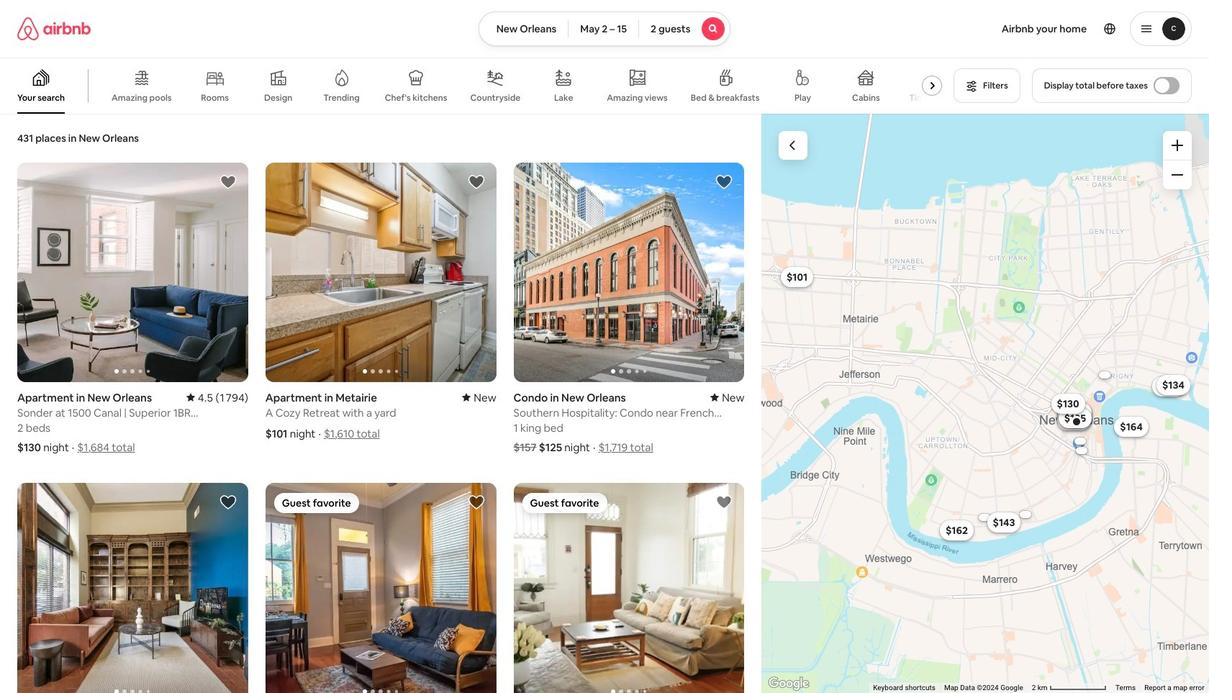 Task type: locate. For each thing, give the bounding box(es) containing it.
add to wishlist: apartment in new orleans image
[[219, 173, 237, 191]]

the location you searched image
[[1071, 415, 1083, 427]]

None search field
[[478, 12, 731, 46]]

group
[[0, 58, 955, 114], [17, 163, 248, 382], [265, 163, 496, 382], [514, 163, 744, 382], [17, 483, 248, 693], [265, 483, 496, 693], [514, 483, 744, 693]]

1 horizontal spatial add to wishlist: home in new orleans image
[[716, 494, 733, 511]]

add to wishlist: home in new orleans image
[[468, 494, 485, 511], [716, 494, 733, 511]]

0 horizontal spatial add to wishlist: home in new orleans image
[[468, 494, 485, 511]]

add to wishlist: condo in new orleans image
[[716, 173, 733, 191]]

add to wishlist: apartment in metairie image
[[468, 173, 485, 191]]

2 add to wishlist: home in new orleans image from the left
[[716, 494, 733, 511]]



Task type: vqa. For each thing, say whether or not it's contained in the screenshot.
"of"
no



Task type: describe. For each thing, give the bounding box(es) containing it.
profile element
[[748, 0, 1192, 58]]

add to wishlist: condo in new orleans image
[[219, 494, 237, 511]]

google map
showing 23 stays. region
[[762, 114, 1209, 693]]

zoom out image
[[1172, 169, 1183, 181]]

zoom in image
[[1172, 140, 1183, 151]]

1 add to wishlist: home in new orleans image from the left
[[468, 494, 485, 511]]

google image
[[765, 674, 813, 693]]



